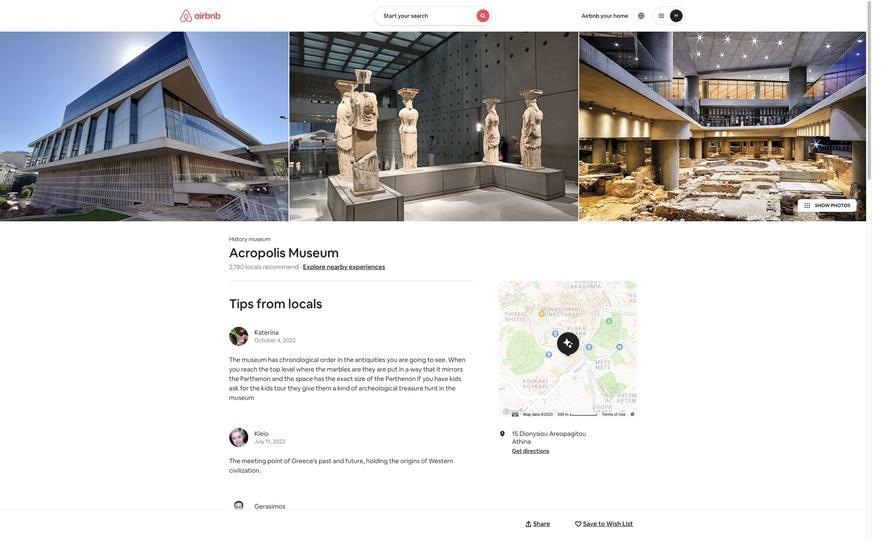 Task type: locate. For each thing, give the bounding box(es) containing it.
1 vertical spatial the
[[229, 457, 240, 466]]

0 horizontal spatial locals
[[245, 263, 262, 271]]

they down antiquities
[[363, 366, 376, 374]]

0 vertical spatial a
[[406, 366, 409, 374]]

1 vertical spatial a
[[333, 385, 336, 393]]

2022 right 11,
[[273, 438, 286, 446]]

1 vertical spatial you
[[229, 366, 240, 374]]

museum down for
[[229, 394, 254, 402]]

1 vertical spatial they
[[288, 385, 301, 393]]

500 m
[[558, 413, 570, 417]]

2022 right the 12, at the bottom left
[[274, 511, 287, 518]]

archeological
[[359, 385, 398, 393]]

the inside the museum has chronological order in the antiquities you are going to see. when you reach the top level where the marbles are they are put in a way that it mirrors the parthenon and the space has the exact size of the parthenon  if you have kids ask for the kids tour they give them a kind of archeological treasure hunt in the museum
[[229, 356, 240, 364]]

your for airbnb
[[601, 12, 613, 19]]

1 horizontal spatial parthenon
[[386, 375, 416, 383]]

1 horizontal spatial has
[[315, 375, 325, 383]]

and inside the museum has chronological order in the antiquities you are going to see. when you reach the top level where the marbles are they are put in a way that it mirrors the parthenon and the space has the exact size of the parthenon  if you have kids ask for the kids tour they give them a kind of archeological treasure hunt in the museum
[[272, 375, 283, 383]]

going
[[410, 356, 427, 364]]

show photos button
[[798, 199, 858, 212]]

your for start
[[398, 12, 410, 19]]

kids left tour
[[261, 385, 273, 393]]

it
[[437, 366, 441, 374]]

2022
[[283, 337, 296, 344], [273, 438, 286, 446], [274, 511, 287, 518]]

museum up the acropolis
[[249, 236, 271, 243]]

0 vertical spatial 2022
[[283, 337, 296, 344]]

directions
[[523, 448, 550, 455]]

and right past on the bottom of the page
[[333, 457, 344, 466]]

origins
[[401, 457, 420, 466]]

put
[[388, 366, 398, 374]]

4,
[[278, 337, 282, 344]]

0 horizontal spatial to
[[428, 356, 434, 364]]

to up that
[[428, 356, 434, 364]]

0 vertical spatial they
[[363, 366, 376, 374]]

areopagitou
[[550, 430, 586, 438]]

locals inside history museum acropolis museum 2,190 locals recommend · explore nearby experiences
[[245, 263, 262, 271]]

1 horizontal spatial and
[[333, 457, 344, 466]]

gerasimos image
[[229, 501, 248, 520]]

1 vertical spatial kids
[[261, 385, 273, 393]]

12,
[[266, 511, 273, 518]]

0 horizontal spatial are
[[352, 366, 361, 374]]

in up marbles
[[338, 356, 343, 364]]

the left origins
[[390, 457, 399, 466]]

they down space
[[288, 385, 301, 393]]

to right save
[[599, 520, 606, 529]]

use
[[619, 413, 626, 417]]

2 vertical spatial 2022
[[274, 511, 287, 518]]

2 horizontal spatial you
[[423, 375, 434, 383]]

1 horizontal spatial kids
[[450, 375, 462, 383]]

of right the point
[[284, 457, 290, 466]]

are
[[399, 356, 408, 364], [352, 366, 361, 374], [377, 366, 387, 374]]

0 horizontal spatial has
[[268, 356, 278, 364]]

2 the from the top
[[229, 457, 240, 466]]

october
[[255, 337, 276, 344]]

greece's
[[292, 457, 318, 466]]

the up ask in the left of the page
[[229, 375, 239, 383]]

2 horizontal spatial in
[[440, 385, 445, 393]]

order
[[320, 356, 336, 364]]

the up the civilization.
[[229, 457, 240, 466]]

1 vertical spatial locals
[[288, 296, 323, 312]]

start your search button
[[374, 6, 493, 25]]

and
[[272, 375, 283, 383], [333, 457, 344, 466]]

size
[[355, 375, 366, 383]]

civilization.
[[229, 467, 261, 475]]

your inside button
[[398, 12, 410, 19]]

2022 inside kleio july 11, 2022
[[273, 438, 286, 446]]

in down the have
[[440, 385, 445, 393]]

are left put
[[377, 366, 387, 374]]

western
[[429, 457, 454, 466]]

map region
[[476, 193, 679, 497]]

1 vertical spatial and
[[333, 457, 344, 466]]

the inside 'the meeting point of greece's past and future, holding the origins of western civilization.'
[[229, 457, 240, 466]]

of right origins
[[422, 457, 428, 466]]

0 vertical spatial has
[[268, 356, 278, 364]]

1 horizontal spatial you
[[387, 356, 398, 364]]

0 vertical spatial kids
[[450, 375, 462, 383]]

july
[[255, 438, 265, 446]]

0 vertical spatial and
[[272, 375, 283, 383]]

2 parthenon from the left
[[386, 375, 416, 383]]

has
[[268, 356, 278, 364], [315, 375, 325, 383]]

to
[[428, 356, 434, 364], [599, 520, 606, 529]]

experiences
[[349, 263, 386, 271]]

kleio image
[[229, 429, 248, 448], [229, 429, 248, 448]]

save
[[584, 520, 598, 529]]

where
[[297, 366, 315, 374]]

may
[[255, 511, 265, 518]]

2022 for katerina
[[283, 337, 296, 344]]

1 your from the left
[[398, 12, 410, 19]]

·
[[300, 263, 302, 271]]

map data ©2023
[[524, 413, 553, 417]]

show photos
[[816, 203, 851, 209]]

2022 inside the katerina october 4, 2022
[[283, 337, 296, 344]]

2022 right 4,
[[283, 337, 296, 344]]

share button
[[524, 517, 555, 533]]

report errors in the road map or imagery to google image
[[631, 412, 635, 417]]

the down katerina icon
[[229, 356, 240, 364]]

are left going
[[399, 356, 408, 364]]

parthenon down put
[[386, 375, 416, 383]]

2 horizontal spatial are
[[399, 356, 408, 364]]

kids
[[450, 375, 462, 383], [261, 385, 273, 393]]

1 horizontal spatial your
[[601, 12, 613, 19]]

kleio
[[255, 430, 269, 438]]

0 horizontal spatial in
[[338, 356, 343, 364]]

your right start
[[398, 12, 410, 19]]

kids down 'mirrors' on the right bottom of page
[[450, 375, 462, 383]]

2022 inside the gerasimos may 12, 2022
[[274, 511, 287, 518]]

start your search
[[384, 12, 429, 19]]

1 vertical spatial museum
[[242, 356, 267, 364]]

you right the "if"
[[423, 375, 434, 383]]

level
[[282, 366, 295, 374]]

in right put
[[399, 366, 404, 374]]

see.
[[436, 356, 447, 364]]

if
[[418, 375, 422, 383]]

museum up the 'reach'
[[242, 356, 267, 364]]

locals down the acropolis
[[245, 263, 262, 271]]

has up top
[[268, 356, 278, 364]]

of
[[367, 375, 373, 383], [352, 385, 358, 393], [615, 413, 618, 417], [284, 457, 290, 466], [422, 457, 428, 466]]

1 vertical spatial to
[[599, 520, 606, 529]]

2 your from the left
[[601, 12, 613, 19]]

0 vertical spatial museum
[[249, 236, 271, 243]]

of right "kind"
[[352, 385, 358, 393]]

0 vertical spatial to
[[428, 356, 434, 364]]

past
[[319, 457, 332, 466]]

museum
[[249, 236, 271, 243], [242, 356, 267, 364], [229, 394, 254, 402]]

0 vertical spatial the
[[229, 356, 240, 364]]

athina
[[512, 438, 531, 446]]

0 horizontal spatial and
[[272, 375, 283, 383]]

the
[[344, 356, 354, 364], [259, 366, 269, 374], [316, 366, 326, 374], [229, 375, 239, 383], [285, 375, 294, 383], [326, 375, 336, 383], [375, 375, 385, 383], [250, 385, 260, 393], [446, 385, 456, 393], [390, 457, 399, 466]]

you left the 'reach'
[[229, 366, 240, 374]]

photo of acropolis museum image
[[0, 32, 289, 224], [0, 32, 289, 224]]

you up put
[[387, 356, 398, 364]]

0 horizontal spatial your
[[398, 12, 410, 19]]

way
[[411, 366, 422, 374]]

reach
[[241, 366, 258, 374]]

home
[[614, 12, 629, 19]]

1 vertical spatial 2022
[[273, 438, 286, 446]]

parthenon
[[241, 375, 271, 383], [386, 375, 416, 383]]

the
[[229, 356, 240, 364], [229, 457, 240, 466]]

1 the from the top
[[229, 356, 240, 364]]

2 vertical spatial in
[[440, 385, 445, 393]]

share
[[534, 520, 551, 529]]

1 vertical spatial has
[[315, 375, 325, 383]]

data
[[532, 413, 540, 417]]

1 horizontal spatial locals
[[288, 296, 323, 312]]

0 vertical spatial locals
[[245, 263, 262, 271]]

gerasimos image
[[229, 501, 248, 520]]

and down top
[[272, 375, 283, 383]]

have
[[435, 375, 449, 383]]

the up marbles
[[344, 356, 354, 364]]

are up the size
[[352, 366, 361, 374]]

them
[[316, 385, 332, 393]]

a left "kind"
[[333, 385, 336, 393]]

0 horizontal spatial kids
[[261, 385, 273, 393]]

parthenon down the 'reach'
[[241, 375, 271, 383]]

start
[[384, 12, 397, 19]]

to inside button
[[599, 520, 606, 529]]

the down the have
[[446, 385, 456, 393]]

explore nearby experiences button
[[303, 263, 386, 271]]

give
[[303, 385, 315, 393]]

save to wish list
[[584, 520, 634, 529]]

museum for has
[[242, 356, 267, 364]]

has up them at the left of page
[[315, 375, 325, 383]]

your inside profile "element"
[[601, 12, 613, 19]]

a
[[406, 366, 409, 374], [333, 385, 336, 393]]

museum inside history museum acropolis museum 2,190 locals recommend · explore nearby experiences
[[249, 236, 271, 243]]

1 horizontal spatial to
[[599, 520, 606, 529]]

0 vertical spatial in
[[338, 356, 343, 364]]

katerina
[[255, 329, 279, 337]]

your left "home"
[[601, 12, 613, 19]]

wish
[[607, 520, 622, 529]]

locals right from
[[288, 296, 323, 312]]

locals
[[245, 263, 262, 271], [288, 296, 323, 312]]

a left way in the bottom of the page
[[406, 366, 409, 374]]

0 horizontal spatial parthenon
[[241, 375, 271, 383]]

1 vertical spatial in
[[399, 366, 404, 374]]

when
[[449, 356, 466, 364]]

the museum has chronological order in the antiquities you are going to see. when you reach the top level where the marbles are they are put in a way that it mirrors the parthenon and the space has the exact size of the parthenon  if you have kids ask for the kids tour they give them a kind of archeological treasure hunt in the museum
[[229, 356, 466, 402]]



Task type: vqa. For each thing, say whether or not it's contained in the screenshot.
right the they
yes



Task type: describe. For each thing, give the bounding box(es) containing it.
the left top
[[259, 366, 269, 374]]

the up them at the left of page
[[326, 375, 336, 383]]

terms of use link
[[602, 413, 626, 417]]

history museum acropolis museum 2,190 locals recommend · explore nearby experiences
[[229, 236, 386, 271]]

for
[[240, 385, 249, 393]]

ask
[[229, 385, 239, 393]]

top
[[270, 366, 281, 374]]

terms of use
[[602, 413, 626, 417]]

antiquities
[[355, 356, 386, 364]]

500
[[558, 413, 565, 417]]

hunt
[[425, 385, 438, 393]]

katerina image
[[229, 327, 248, 346]]

chronological
[[280, 356, 319, 364]]

2 vertical spatial museum
[[229, 394, 254, 402]]

the meeting point of greece's past and future, holding the origins of western civilization.
[[229, 457, 454, 475]]

2,190
[[229, 263, 244, 271]]

nearby
[[327, 263, 348, 271]]

11,
[[266, 438, 272, 446]]

google image
[[502, 408, 528, 418]]

of left "use"
[[615, 413, 618, 417]]

exact
[[337, 375, 353, 383]]

mirrors
[[442, 366, 463, 374]]

keyboard shortcuts image
[[512, 413, 519, 417]]

terms
[[602, 413, 614, 417]]

1 horizontal spatial are
[[377, 366, 387, 374]]

future,
[[346, 457, 365, 466]]

katerina image
[[229, 327, 248, 346]]

the up archeological
[[375, 375, 385, 383]]

to inside the museum has chronological order in the antiquities you are going to see. when you reach the top level where the marbles are they are put in a way that it mirrors the parthenon and the space has the exact size of the parthenon  if you have kids ask for the kids tour they give them a kind of archeological treasure hunt in the museum
[[428, 356, 434, 364]]

0 vertical spatial you
[[387, 356, 398, 364]]

katerina october 4, 2022
[[255, 329, 296, 344]]

1 horizontal spatial a
[[406, 366, 409, 374]]

get
[[512, 448, 522, 455]]

the for the meeting point of greece's past and future, holding the origins of western civilization.
[[229, 457, 240, 466]]

1 parthenon from the left
[[241, 375, 271, 383]]

point
[[268, 457, 283, 466]]

airbnb your home
[[582, 12, 629, 19]]

acropolis
[[229, 245, 286, 261]]

and inside 'the meeting point of greece's past and future, holding the origins of western civilization.'
[[333, 457, 344, 466]]

gerasimos may 12, 2022
[[255, 503, 287, 518]]

history
[[229, 236, 248, 243]]

save to wish list button
[[574, 517, 638, 533]]

profile element
[[502, 0, 687, 32]]

show
[[816, 203, 831, 209]]

2 vertical spatial you
[[423, 375, 434, 383]]

space
[[296, 375, 313, 383]]

tips
[[229, 296, 254, 312]]

15
[[512, 430, 518, 438]]

Start your search search field
[[374, 6, 493, 25]]

list
[[623, 520, 634, 529]]

get directions link
[[512, 448, 550, 455]]

airbnb your home link
[[577, 8, 634, 24]]

500 m button
[[556, 412, 600, 418]]

the inside 'the meeting point of greece's past and future, holding the origins of western civilization.'
[[390, 457, 399, 466]]

0 horizontal spatial you
[[229, 366, 240, 374]]

search
[[411, 12, 429, 19]]

treasure
[[399, 385, 424, 393]]

museum
[[289, 245, 339, 261]]

airbnb
[[582, 12, 600, 19]]

kleio july 11, 2022
[[255, 430, 286, 446]]

2022 for gerasimos
[[274, 511, 287, 518]]

photos
[[832, 203, 851, 209]]

0 horizontal spatial they
[[288, 385, 301, 393]]

the for the museum has chronological order in the antiquities you are going to see. when you reach the top level where the marbles are they are put in a way that it mirrors the parthenon and the space has the exact size of the parthenon  if you have kids ask for the kids tour they give them a kind of archeological treasure hunt in the museum
[[229, 356, 240, 364]]

that
[[424, 366, 436, 374]]

the down level
[[285, 375, 294, 383]]

the right for
[[250, 385, 260, 393]]

marbles
[[327, 366, 351, 374]]

from
[[257, 296, 286, 312]]

1 horizontal spatial they
[[363, 366, 376, 374]]

map
[[524, 413, 531, 417]]

the down order
[[316, 366, 326, 374]]

museum for acropolis
[[249, 236, 271, 243]]

gerasimos
[[255, 503, 286, 511]]

tour
[[274, 385, 287, 393]]

2022 for kleio
[[273, 438, 286, 446]]

meeting
[[242, 457, 266, 466]]

explore
[[303, 263, 326, 271]]

1 horizontal spatial in
[[399, 366, 404, 374]]

tips from locals
[[229, 296, 323, 312]]

m
[[566, 413, 569, 417]]

dionysiou
[[520, 430, 548, 438]]

©2023
[[541, 413, 553, 417]]

recommend
[[263, 263, 299, 271]]

15 dionysiou areopagitou athina get directions
[[512, 430, 586, 455]]

holding
[[366, 457, 388, 466]]

0 horizontal spatial a
[[333, 385, 336, 393]]

kind
[[338, 385, 350, 393]]

of right the size
[[367, 375, 373, 383]]



